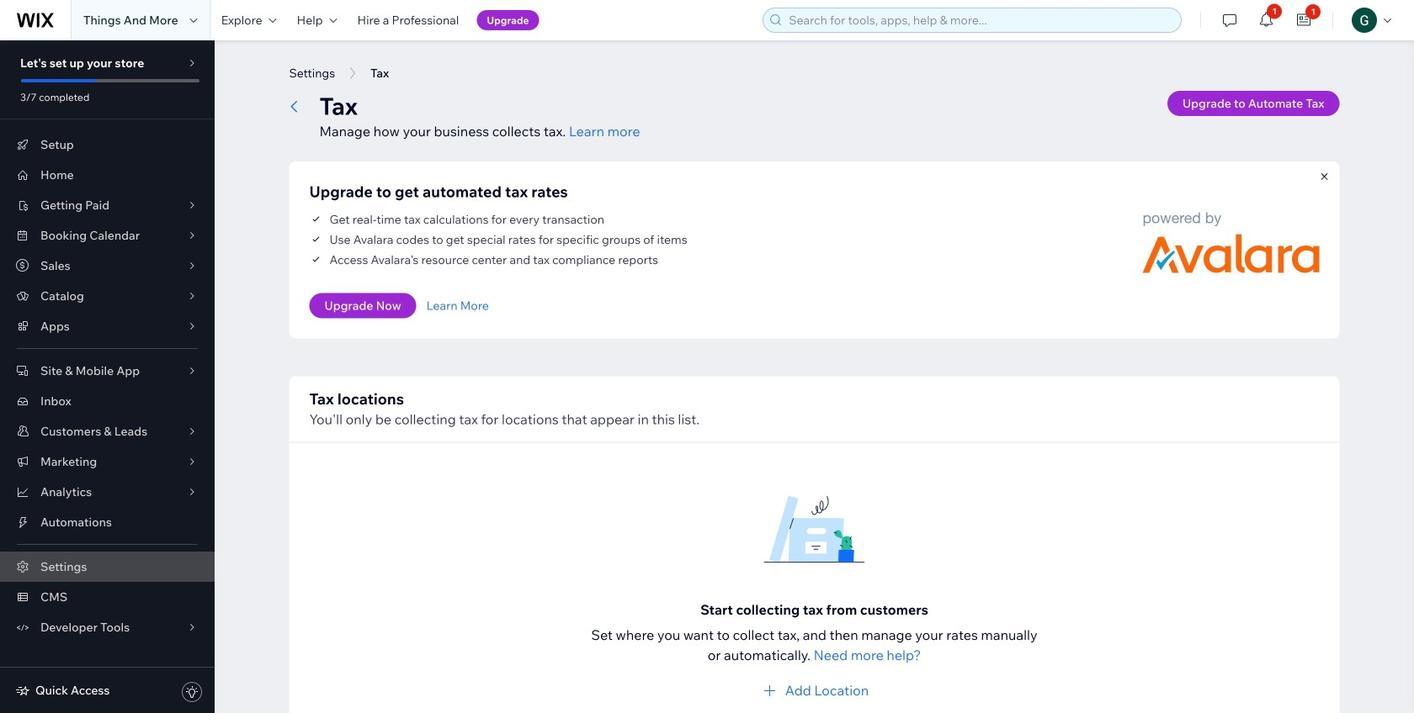 Task type: describe. For each thing, give the bounding box(es) containing it.
Search for tools, apps, help & more... field
[[784, 8, 1176, 32]]



Task type: locate. For each thing, give the bounding box(es) containing it.
sidebar element
[[0, 40, 215, 714]]



Task type: vqa. For each thing, say whether or not it's contained in the screenshot.
Search for tools, apps, help & more... "field"
yes



